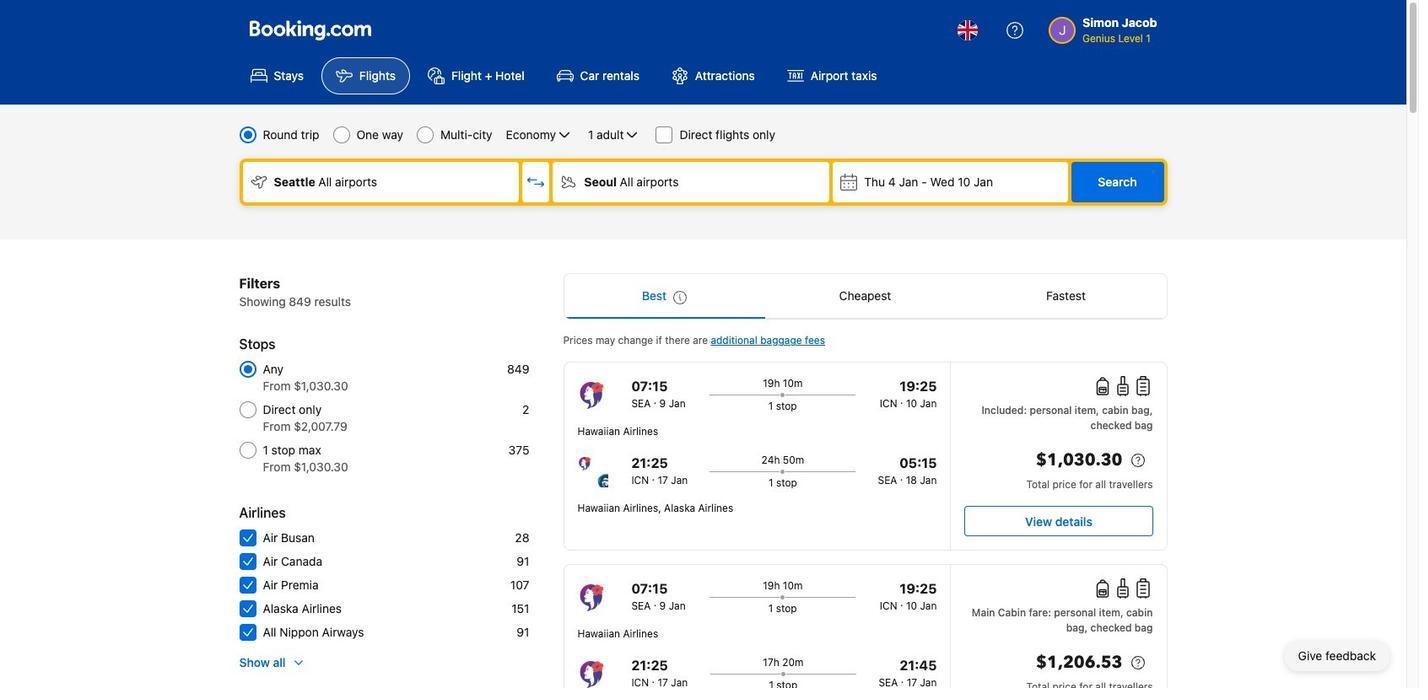 Task type: locate. For each thing, give the bounding box(es) containing it.
tab list
[[564, 274, 1167, 320]]

best image
[[673, 291, 687, 305]]

booking.com logo image
[[249, 20, 371, 40], [249, 20, 371, 40]]



Task type: vqa. For each thing, say whether or not it's contained in the screenshot.
Booking.com logo
yes



Task type: describe. For each thing, give the bounding box(es) containing it.
best image
[[673, 291, 687, 305]]

$1,206.53 region
[[965, 650, 1153, 680]]

$1,030.30 region
[[965, 447, 1153, 478]]



